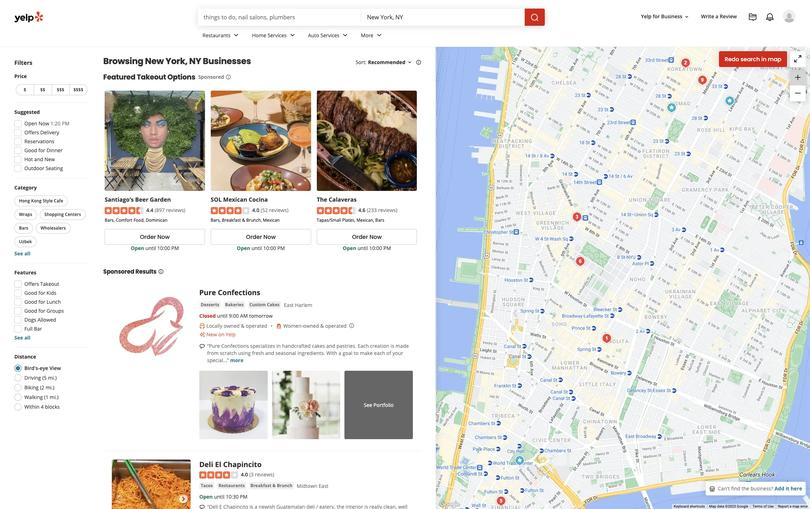 Task type: vqa. For each thing, say whether or not it's contained in the screenshot.
Wow Tikka icon
no



Task type: describe. For each thing, give the bounding box(es) containing it.
the
[[317, 196, 327, 204]]

business categories element
[[197, 26, 796, 47]]

to
[[354, 350, 359, 357]]

until for beer
[[145, 245, 156, 252]]

good for good for kids
[[24, 290, 37, 296]]

each
[[358, 343, 369, 350]]

groups
[[47, 308, 64, 314]]

review
[[720, 13, 737, 20]]

deli el chapincito
[[199, 460, 262, 469]]

in inside ""pure confections specializes in handcrafted cakes and pastries. each creation is made from scratch using fresh and seasonal ingredients. with a goal to make each of your special…""
[[276, 343, 281, 350]]

tacos
[[201, 483, 213, 489]]

top thai greenwich image
[[573, 254, 587, 269]]

wholesalers
[[40, 225, 66, 231]]

breakfast inside button
[[250, 483, 271, 489]]

breakfast & brunch link
[[249, 483, 294, 490]]

offers for offers delivery
[[24, 129, 39, 136]]

starbucks image
[[513, 454, 527, 468]]

1 horizontal spatial 16 info v2 image
[[416, 59, 421, 65]]

24 chevron down v2 image
[[375, 31, 383, 40]]

©2023
[[725, 505, 736, 509]]

recommended button
[[368, 59, 413, 66]]

10:00 for garden
[[157, 245, 170, 252]]

kong
[[31, 198, 42, 204]]

1 horizontal spatial mexican
[[263, 217, 280, 223]]

"pure confections specializes in handcrafted cakes and pastries. each creation is made from scratch using fresh and seasonal ingredients. with a goal to make each of your special…"
[[207, 343, 409, 364]]

$ button
[[16, 84, 34, 95]]

0 vertical spatial restaurants link
[[197, 26, 246, 47]]

report a map error link
[[778, 505, 808, 509]]

home services
[[252, 32, 287, 39]]

yelp inside button
[[641, 13, 651, 20]]

& for locally
[[241, 323, 245, 329]]

features
[[14, 269, 36, 276]]

good for dinner
[[24, 147, 62, 154]]

all for category
[[24, 250, 30, 257]]

2 vertical spatial new
[[206, 331, 217, 338]]

delivery
[[40, 129, 59, 136]]

hong kong style cafe button
[[14, 196, 68, 206]]

& for women-
[[320, 323, 324, 329]]

order now for cocina
[[246, 233, 276, 241]]

4
[[41, 404, 44, 410]]

user actions element
[[635, 9, 806, 53]]

a for report
[[789, 505, 791, 509]]

Near text field
[[367, 13, 519, 21]]

brunch,
[[246, 217, 262, 223]]

confections for "pure
[[221, 343, 249, 350]]

0 horizontal spatial mexican
[[223, 196, 247, 204]]

bars, breakfast & brunch, mexican
[[211, 217, 280, 223]]

restaurants for restaurants button
[[219, 483, 245, 489]]

add it here button
[[774, 485, 802, 492]]

open down suggested
[[24, 120, 37, 127]]

pure
[[199, 288, 216, 298]]

see all for category
[[14, 250, 30, 257]]

more link
[[230, 357, 243, 364]]

0 vertical spatial east
[[284, 302, 294, 309]]

christina o. image
[[783, 10, 796, 23]]

it
[[786, 485, 789, 492]]

option group containing distance
[[12, 353, 89, 413]]

see all for features
[[14, 334, 30, 341]]

new on yelp
[[206, 331, 236, 338]]

24 chevron down v2 image for auto services
[[341, 31, 349, 40]]

east harlem
[[284, 302, 312, 309]]

find
[[731, 485, 740, 492]]

group containing category
[[13, 184, 89, 257]]

notifications image
[[766, 13, 774, 22]]

1:20
[[51, 120, 61, 127]]

open for the
[[343, 245, 356, 252]]

services for auto services
[[320, 32, 339, 39]]

am
[[240, 313, 248, 319]]

open down tacos button
[[199, 494, 213, 500]]

bars inside button
[[19, 225, 28, 231]]

previous image
[[115, 495, 123, 504]]

midtown east
[[297, 483, 328, 490]]

1 vertical spatial new
[[44, 156, 55, 163]]

bakeries button
[[224, 302, 245, 309]]

bars, comfort food, dominican
[[105, 217, 167, 223]]

harlem
[[295, 302, 312, 309]]

wraps
[[19, 211, 32, 218]]

shopping centers
[[44, 211, 81, 218]]

hong kong style cafe
[[19, 198, 63, 204]]

zoom in image
[[794, 73, 802, 82]]

open until 10:00 pm for cocina
[[237, 245, 285, 252]]

garden
[[150, 196, 171, 204]]

featured
[[103, 72, 135, 82]]

custom cakes button
[[248, 302, 281, 309]]

order for garden
[[140, 233, 156, 241]]

until for calaveras
[[358, 245, 368, 252]]

kids
[[47, 290, 56, 296]]

here
[[791, 485, 802, 492]]

a for write
[[716, 13, 718, 20]]

scratch
[[220, 350, 237, 357]]

4 star rating image for 4.0 (3 reviews)
[[199, 472, 238, 479]]

uzbek
[[19, 239, 32, 245]]

deli el chapincito image
[[723, 94, 737, 108]]

deli el chapincito link
[[199, 460, 262, 469]]

$
[[24, 87, 26, 93]]

1 horizontal spatial east
[[319, 483, 328, 490]]

bar
[[34, 325, 42, 332]]

using
[[238, 350, 251, 357]]

within
[[24, 404, 39, 410]]

tapas/small
[[317, 217, 341, 223]]

keyboard
[[674, 505, 689, 509]]

(897
[[155, 207, 165, 214]]

yelp for business
[[641, 13, 682, 20]]

owned for locally
[[224, 323, 240, 329]]

0 horizontal spatial yelp
[[226, 331, 236, 338]]

4.0 for 4.0 (3 reviews)
[[241, 471, 248, 478]]

terms
[[752, 505, 763, 509]]

4.0 for 4.0 (52 reviews)
[[252, 207, 259, 214]]

browsing
[[103, 55, 143, 67]]

pure confections link
[[199, 288, 260, 298]]

businesses
[[203, 55, 251, 67]]

pm for the calaveras
[[383, 245, 391, 252]]

2 vertical spatial see
[[364, 402, 372, 408]]

$$$$
[[73, 87, 83, 93]]

brunch
[[277, 483, 292, 489]]

in inside button
[[761, 55, 766, 63]]

none field near
[[367, 13, 519, 21]]

see for features
[[14, 334, 23, 341]]

offers for offers takeout
[[24, 281, 39, 287]]

2 16 speech v2 image from the top
[[199, 505, 205, 509]]

is
[[391, 343, 394, 350]]

uzbek button
[[14, 237, 37, 247]]

desserts
[[201, 302, 219, 308]]

allowed
[[38, 316, 56, 323]]

anytime kitchen image
[[678, 56, 693, 70]]

dogs
[[24, 316, 36, 323]]

map region
[[359, 0, 810, 509]]

see portfolio
[[364, 402, 394, 408]]

style
[[43, 198, 53, 204]]

until left 10:30
[[214, 494, 224, 500]]

for for lunch
[[38, 299, 45, 305]]

good for kids
[[24, 290, 56, 296]]

recommended
[[368, 59, 405, 66]]

reviews) for sol mexican cocina
[[269, 207, 288, 214]]

error
[[800, 505, 808, 509]]

biking (2 mi.)
[[24, 384, 54, 391]]

portfolio
[[373, 402, 394, 408]]

browsing new york, ny businesses
[[103, 55, 251, 67]]

16 new v2 image
[[199, 332, 205, 338]]

mi.) for walking (1 mi.)
[[50, 394, 59, 401]]

driving
[[24, 375, 41, 381]]

full
[[24, 325, 33, 332]]

tapas/small plates, mexican, bars
[[317, 217, 384, 223]]

suggested
[[14, 109, 40, 115]]

good for good for dinner
[[24, 147, 37, 154]]

confections for pure
[[218, 288, 260, 298]]

map inside button
[[768, 55, 781, 63]]

until left 9:00 in the bottom of the page
[[217, 313, 228, 319]]

restaurants button
[[217, 483, 246, 490]]

until for mexican
[[251, 245, 262, 252]]

1 horizontal spatial and
[[265, 350, 274, 357]]

see all button for features
[[14, 334, 30, 341]]

her name is han image
[[695, 73, 710, 87]]

with
[[326, 350, 337, 357]]

cafe
[[54, 198, 63, 204]]

good for good for lunch
[[24, 299, 37, 305]]

4 star rating image for 4.0 (52 reviews)
[[211, 207, 249, 214]]

sponsored for sponsored
[[198, 73, 224, 80]]

seasonal
[[276, 350, 296, 357]]

cakes
[[267, 302, 280, 308]]

biking
[[24, 384, 39, 391]]



Task type: locate. For each thing, give the bounding box(es) containing it.
$$
[[40, 87, 45, 93]]

special…"
[[207, 357, 229, 364]]

1 vertical spatial of
[[763, 505, 767, 509]]

group
[[790, 70, 806, 101], [12, 109, 89, 174], [13, 184, 89, 257], [12, 269, 89, 342]]

1 bars, from the left
[[105, 217, 115, 223]]

map
[[709, 505, 716, 509]]

0 horizontal spatial bars
[[19, 225, 28, 231]]

3 order now link from the left
[[317, 229, 417, 245]]

open until 10:00 pm down the 'mexican,'
[[343, 245, 391, 252]]

0 horizontal spatial a
[[338, 350, 341, 357]]

2 horizontal spatial 10:00
[[369, 245, 382, 252]]

1 horizontal spatial new
[[145, 55, 164, 67]]

1 owned from the left
[[224, 323, 240, 329]]

"pure
[[207, 343, 220, 350]]

0 vertical spatial confections
[[218, 288, 260, 298]]

order now link for garden
[[105, 229, 205, 245]]

mexican down 4.0 (52 reviews)
[[263, 217, 280, 223]]

1 see all from the top
[[14, 250, 30, 257]]

1 horizontal spatial 4.0
[[252, 207, 259, 214]]

a right report
[[789, 505, 791, 509]]

write
[[701, 13, 714, 20]]

group containing features
[[12, 269, 89, 342]]

1 vertical spatial takeout
[[40, 281, 59, 287]]

see up "distance" at the bottom
[[14, 334, 23, 341]]

for for groups
[[38, 308, 45, 314]]

locally owned & operated
[[206, 323, 267, 329]]

a left goal
[[338, 350, 341, 357]]

sponsored left results
[[103, 268, 134, 276]]

0 vertical spatial 4 star rating image
[[211, 207, 249, 214]]

blocks
[[45, 404, 60, 410]]

within 4 blocks
[[24, 404, 60, 410]]

24 chevron down v2 image inside restaurants link
[[232, 31, 241, 40]]

mi.) for biking (2 mi.)
[[46, 384, 54, 391]]

map left error
[[792, 505, 799, 509]]

good up the dogs
[[24, 308, 37, 314]]

0 vertical spatial see all
[[14, 250, 30, 257]]

santiago's beer garden
[[105, 196, 171, 204]]

1 order now link from the left
[[105, 229, 205, 245]]

16 chevron down v2 image
[[407, 59, 413, 65]]

24 chevron down v2 image for home services
[[288, 31, 297, 40]]

0 horizontal spatial operated
[[246, 323, 267, 329]]

none field find
[[204, 13, 356, 21]]

for left business
[[653, 13, 660, 20]]

a inside write a review link
[[716, 13, 718, 20]]

pm inside group
[[62, 120, 69, 127]]

owned down 9:00 in the bottom of the page
[[224, 323, 240, 329]]

mi.) for driving (5 mi.)
[[48, 375, 57, 381]]

1 24 chevron down v2 image from the left
[[232, 31, 241, 40]]

view
[[49, 365, 61, 372]]

olio e più image
[[570, 210, 584, 224]]

& up cakes
[[320, 323, 324, 329]]

the calaveras link
[[317, 196, 357, 204]]

2 open until 10:00 pm from the left
[[237, 245, 285, 252]]

2 owned from the left
[[303, 323, 319, 329]]

3 order now from the left
[[352, 233, 382, 241]]

reviews) right (897
[[166, 207, 185, 214]]

& inside button
[[273, 483, 276, 489]]

map data ©2023 google
[[709, 505, 748, 509]]

0 vertical spatial see all button
[[14, 250, 30, 257]]

1 vertical spatial a
[[338, 350, 341, 357]]

0 horizontal spatial new
[[44, 156, 55, 163]]

option group
[[12, 353, 89, 413]]

report
[[778, 505, 789, 509]]

now
[[39, 120, 49, 127], [157, 233, 170, 241], [263, 233, 276, 241], [369, 233, 382, 241]]

bars down 'wraps' 'button'
[[19, 225, 28, 231]]

tacos button
[[199, 483, 214, 490]]

0 vertical spatial sponsored
[[198, 73, 224, 80]]

0 vertical spatial breakfast
[[222, 217, 241, 223]]

santiago's
[[105, 196, 134, 204]]

restaurants
[[203, 32, 231, 39], [219, 483, 245, 489]]

restaurants inside restaurants button
[[219, 483, 245, 489]]

1 services from the left
[[268, 32, 287, 39]]

4 star rating image
[[211, 207, 249, 214], [199, 472, 238, 479]]

for down offers takeout
[[38, 290, 45, 296]]

0 vertical spatial 16 info v2 image
[[416, 59, 421, 65]]

2 none field from the left
[[367, 13, 519, 21]]

2 see all from the top
[[14, 334, 30, 341]]

2 all from the top
[[24, 334, 30, 341]]

2 24 chevron down v2 image from the left
[[288, 31, 297, 40]]

open until 10:00 pm up results
[[131, 245, 179, 252]]

2 order from the left
[[246, 233, 262, 241]]

3 order from the left
[[352, 233, 368, 241]]

can't find the business? add it here
[[718, 485, 802, 492]]

2 bars, from the left
[[211, 217, 221, 223]]

google
[[737, 505, 748, 509]]

restaurants up 10:30
[[219, 483, 245, 489]]

pure confections
[[199, 288, 260, 298]]

good up hot
[[24, 147, 37, 154]]

16 speech v2 image left "pure
[[199, 344, 205, 349]]

pastries.
[[336, 343, 356, 350]]

0 vertical spatial 16 speech v2 image
[[199, 344, 205, 349]]

outdoor
[[24, 165, 44, 172]]

24 chevron down v2 image
[[232, 31, 241, 40], [288, 31, 297, 40], [341, 31, 349, 40]]

in up seasonal
[[276, 343, 281, 350]]

bars, down sol
[[211, 217, 221, 223]]

24 chevron down v2 image for restaurants
[[232, 31, 241, 40]]

16 info v2 image
[[416, 59, 421, 65], [158, 269, 164, 275]]

now up offers delivery
[[39, 120, 49, 127]]

cocina
[[249, 196, 268, 204]]

ny
[[189, 55, 201, 67]]

breakfast
[[222, 217, 241, 223], [250, 483, 271, 489]]

open until 10:00 pm for garden
[[131, 245, 179, 252]]

order for cocina
[[246, 233, 262, 241]]

& down am
[[241, 323, 245, 329]]

0 horizontal spatial east
[[284, 302, 294, 309]]

0 horizontal spatial takeout
[[40, 281, 59, 287]]

1 open until 10:00 pm from the left
[[131, 245, 179, 252]]

10:00 for cocina
[[263, 245, 276, 252]]

new
[[145, 55, 164, 67], [44, 156, 55, 163], [206, 331, 217, 338]]

sponsored
[[198, 73, 224, 80], [103, 268, 134, 276]]

for down the good for lunch
[[38, 308, 45, 314]]

1 vertical spatial 16 info v2 image
[[158, 269, 164, 275]]

1 vertical spatial see all
[[14, 334, 30, 341]]

4.4 star rating image
[[105, 207, 143, 214]]

auto services
[[308, 32, 339, 39]]

0 horizontal spatial sponsored
[[103, 268, 134, 276]]

2 horizontal spatial order now link
[[317, 229, 417, 245]]

calaveras
[[329, 196, 357, 204]]

mi.) right (2
[[46, 384, 54, 391]]

group containing suggested
[[12, 109, 89, 174]]

all down full
[[24, 334, 30, 341]]

0 horizontal spatial order now
[[140, 233, 170, 241]]

deli
[[199, 460, 213, 469]]

for down the good for kids
[[38, 299, 45, 305]]

outdoor seating
[[24, 165, 63, 172]]

cakes
[[312, 343, 325, 350]]

good down offers takeout
[[24, 290, 37, 296]]

seating
[[46, 165, 63, 172]]

see all
[[14, 250, 30, 257], [14, 334, 30, 341]]

sponsored left 16 info v2 image
[[198, 73, 224, 80]]

2 horizontal spatial new
[[206, 331, 217, 338]]

& for bars,
[[242, 217, 245, 223]]

yelp right on
[[226, 331, 236, 338]]

see all button down full
[[14, 334, 30, 341]]

desserts button
[[199, 302, 221, 309]]

for inside button
[[653, 13, 660, 20]]

see for category
[[14, 250, 23, 257]]

owned up cakes
[[303, 323, 319, 329]]

open for sol
[[237, 245, 250, 252]]

a right write
[[716, 13, 718, 20]]

order now down the 'mexican,'
[[352, 233, 382, 241]]

info icon image
[[349, 323, 355, 329], [349, 323, 355, 329]]

offers up reservations
[[24, 129, 39, 136]]

24 chevron down v2 image inside auto services link
[[341, 31, 349, 40]]

0 vertical spatial takeout
[[137, 72, 166, 82]]

until down brunch,
[[251, 245, 262, 252]]

0 horizontal spatial and
[[34, 156, 43, 163]]

new down locally
[[206, 331, 217, 338]]

1 horizontal spatial bars,
[[211, 217, 221, 223]]

Find text field
[[204, 13, 356, 21]]

mexican right sol
[[223, 196, 247, 204]]

slideshow element
[[112, 460, 191, 509]]

restaurants link up businesses
[[197, 26, 246, 47]]

3 24 chevron down v2 image from the left
[[341, 31, 349, 40]]

restaurants link up 10:30
[[217, 483, 246, 490]]

east right midtown
[[319, 483, 328, 490]]

operated up pastries.
[[325, 323, 347, 329]]

bakeries
[[225, 302, 244, 308]]

price group
[[14, 73, 89, 97]]

auto
[[308, 32, 319, 39]]

& left brunch,
[[242, 217, 245, 223]]

for for business
[[653, 13, 660, 20]]

1 none field from the left
[[204, 13, 356, 21]]

use
[[768, 505, 774, 509]]

restaurants for restaurants link to the top
[[203, 32, 231, 39]]

0 horizontal spatial of
[[386, 350, 391, 357]]

1 horizontal spatial open until 10:00 pm
[[237, 245, 285, 252]]

your
[[392, 350, 403, 357]]

1 vertical spatial 4.0
[[241, 471, 248, 478]]

now for santiago's beer garden
[[157, 233, 170, 241]]

see all button down uzbek button
[[14, 250, 30, 257]]

1 vertical spatial restaurants
[[219, 483, 245, 489]]

1 horizontal spatial a
[[716, 13, 718, 20]]

operated down tomorrow
[[246, 323, 267, 329]]

expand map image
[[794, 54, 802, 63]]

1 vertical spatial restaurants link
[[217, 483, 246, 490]]

redo search in map
[[725, 55, 781, 63]]

1 vertical spatial map
[[792, 505, 799, 509]]

home services link
[[246, 26, 302, 47]]

of left use
[[763, 505, 767, 509]]

see all button for category
[[14, 250, 30, 257]]

mi.) right (5
[[48, 375, 57, 381]]

2 vertical spatial a
[[789, 505, 791, 509]]

sol mexican cocina link
[[211, 196, 268, 204]]

order now down dominican
[[140, 233, 170, 241]]

24 chevron down v2 image left auto
[[288, 31, 297, 40]]

0 horizontal spatial none field
[[204, 13, 356, 21]]

order now link down dominican
[[105, 229, 205, 245]]

0 vertical spatial new
[[145, 55, 164, 67]]

1 horizontal spatial owned
[[303, 323, 319, 329]]

east
[[284, 302, 294, 309], [319, 483, 328, 490]]

1 order now from the left
[[140, 233, 170, 241]]

breakfast down 4.0 (3 reviews)
[[250, 483, 271, 489]]

order now down brunch,
[[246, 233, 276, 241]]

4.0 (3 reviews)
[[241, 471, 274, 478]]

each
[[374, 350, 385, 357]]

see all down full
[[14, 334, 30, 341]]

0 horizontal spatial owned
[[224, 323, 240, 329]]

0 vertical spatial all
[[24, 250, 30, 257]]

terms of use link
[[752, 505, 774, 509]]

0 vertical spatial bars
[[375, 217, 384, 223]]

search image
[[530, 13, 539, 22]]

new up the seating
[[44, 156, 55, 163]]

operated for women-owned & operated
[[325, 323, 347, 329]]

for up hot and new
[[38, 147, 45, 154]]

reviews) right (3 in the left of the page
[[255, 471, 274, 478]]

1 horizontal spatial 24 chevron down v2 image
[[288, 31, 297, 40]]

good for good for groups
[[24, 308, 37, 314]]

sponsored for sponsored results
[[103, 268, 134, 276]]

takeout down york,
[[137, 72, 166, 82]]

open until 10:00 pm down brunch,
[[237, 245, 285, 252]]

16 info v2 image
[[225, 74, 231, 80]]

2 horizontal spatial order now
[[352, 233, 382, 241]]

2 10:00 from the left
[[263, 245, 276, 252]]

more
[[230, 357, 243, 364]]

1 vertical spatial see
[[14, 334, 23, 341]]

2 horizontal spatial a
[[789, 505, 791, 509]]

of inside ""pure confections specializes in handcrafted cakes and pastries. each creation is made from scratch using fresh and seasonal ingredients. with a goal to make each of your special…""
[[386, 350, 391, 357]]

pm for sol mexican cocina
[[277, 245, 285, 252]]

1 offers from the top
[[24, 129, 39, 136]]

24 chevron down v2 image left home
[[232, 31, 241, 40]]

all down uzbek button
[[24, 250, 30, 257]]

1 vertical spatial confections
[[221, 343, 249, 350]]

custom cakes
[[249, 302, 280, 308]]

2 see all button from the top
[[14, 334, 30, 341]]

None search field
[[198, 9, 546, 26]]

2 vertical spatial and
[[265, 350, 274, 357]]

all for features
[[24, 334, 30, 341]]

open down bars, breakfast & brunch, mexican
[[237, 245, 250, 252]]

until up results
[[145, 245, 156, 252]]

order now link down the 'mexican,'
[[317, 229, 417, 245]]

16 women owned v2 image
[[276, 323, 282, 329]]

options
[[167, 72, 195, 82]]

now for sol mexican cocina
[[263, 233, 276, 241]]

order down brunch,
[[246, 233, 262, 241]]

reviews) for the calaveras
[[378, 207, 397, 214]]

2 operated from the left
[[325, 323, 347, 329]]

2 order now link from the left
[[211, 229, 311, 245]]

bars,
[[105, 217, 115, 223], [211, 217, 221, 223]]

4 star rating image down the sol mexican cocina link
[[211, 207, 249, 214]]

1 vertical spatial all
[[24, 334, 30, 341]]

0 horizontal spatial open until 10:00 pm
[[131, 245, 179, 252]]

keyboard shortcuts
[[674, 505, 705, 509]]

see left portfolio
[[364, 402, 372, 408]]

order down dominican
[[140, 233, 156, 241]]

0 vertical spatial see
[[14, 250, 23, 257]]

& left brunch on the bottom of page
[[273, 483, 276, 489]]

1 vertical spatial mi.)
[[46, 384, 54, 391]]

3 good from the top
[[24, 299, 37, 305]]

ingredients.
[[297, 350, 325, 357]]

now down dominican
[[157, 233, 170, 241]]

1 vertical spatial 4 star rating image
[[199, 472, 238, 479]]

16 bizhouse v2 image
[[709, 486, 715, 492]]

filters
[[14, 59, 32, 67]]

2 order now from the left
[[246, 233, 276, 241]]

16 speech v2 image
[[199, 344, 205, 349], [199, 505, 205, 509]]

zoom out image
[[794, 89, 802, 98]]

order down the 'mexican,'
[[352, 233, 368, 241]]

confections up bakeries
[[218, 288, 260, 298]]

0 vertical spatial in
[[761, 55, 766, 63]]

3 open until 10:00 pm from the left
[[343, 245, 391, 252]]

1 horizontal spatial bars
[[375, 217, 384, 223]]

1 vertical spatial in
[[276, 343, 281, 350]]

1 order from the left
[[140, 233, 156, 241]]

open until 10:30 pm
[[199, 494, 247, 500]]

breakfast down "sol mexican cocina"
[[222, 217, 241, 223]]

driving (5 mi.)
[[24, 375, 57, 381]]

4.6 star rating image
[[317, 207, 355, 214]]

mi.) right the (1
[[50, 394, 59, 401]]

2 services from the left
[[320, 32, 339, 39]]

bars, left comfort
[[105, 217, 115, 223]]

0 horizontal spatial order
[[140, 233, 156, 241]]

open up sponsored results
[[131, 245, 144, 252]]

centers
[[65, 211, 81, 218]]

offers up the good for kids
[[24, 281, 39, 287]]

16 info v2 image right 16 chevron down v2 icon
[[416, 59, 421, 65]]

of down is on the bottom left of the page
[[386, 350, 391, 357]]

redo search in map button
[[719, 51, 787, 67]]

16 chevron down v2 image
[[684, 14, 690, 20]]

made
[[396, 343, 409, 350]]

bars, for sol mexican cocina
[[211, 217, 221, 223]]

el
[[215, 460, 221, 469]]

takeout for featured
[[137, 72, 166, 82]]

1 16 speech v2 image from the top
[[199, 344, 205, 349]]

1 vertical spatial mexican
[[263, 217, 280, 223]]

handcrafted
[[282, 343, 311, 350]]

women-
[[283, 323, 303, 329]]

open down plates,
[[343, 245, 356, 252]]

sol mexican cocina image
[[665, 101, 679, 115]]

a inside ""pure confections specializes in handcrafted cakes and pastries. each creation is made from scratch using fresh and seasonal ingredients. with a goal to make each of your special…""
[[338, 350, 341, 357]]

mexican,
[[356, 217, 374, 223]]

0 horizontal spatial order now link
[[105, 229, 205, 245]]

pm for santiago's beer garden
[[171, 245, 179, 252]]

business?
[[751, 485, 773, 492]]

3 10:00 from the left
[[369, 245, 382, 252]]

0 horizontal spatial 16 info v2 image
[[158, 269, 164, 275]]

locally
[[206, 323, 222, 329]]

dinner
[[47, 147, 62, 154]]

in right search
[[761, 55, 766, 63]]

0 horizontal spatial in
[[276, 343, 281, 350]]

open for santiago's
[[131, 245, 144, 252]]

1 horizontal spatial operated
[[325, 323, 347, 329]]

4.4 (897 reviews)
[[146, 207, 185, 214]]

mi.)
[[48, 375, 57, 381], [46, 384, 54, 391], [50, 394, 59, 401]]

see all down uzbek button
[[14, 250, 30, 257]]

reviews) right (233
[[378, 207, 397, 214]]

0 vertical spatial a
[[716, 13, 718, 20]]

rubirosa image
[[600, 332, 614, 346]]

1 10:00 from the left
[[157, 245, 170, 252]]

bars down 4.6 (233 reviews)
[[375, 217, 384, 223]]

terms of use
[[752, 505, 774, 509]]

1 good from the top
[[24, 147, 37, 154]]

1 horizontal spatial order now link
[[211, 229, 311, 245]]

owned for women-
[[303, 323, 319, 329]]

bird's-eye view
[[24, 365, 61, 372]]

and up with
[[326, 343, 335, 350]]

the calaveras
[[317, 196, 357, 204]]

1 vertical spatial east
[[319, 483, 328, 490]]

24 chevron down v2 image right auto services
[[341, 31, 349, 40]]

restaurants up businesses
[[203, 32, 231, 39]]

4.4
[[146, 207, 153, 214]]

1 vertical spatial offers
[[24, 281, 39, 287]]

order now link down brunch,
[[211, 229, 311, 245]]

2 offers from the top
[[24, 281, 39, 287]]

good down the good for kids
[[24, 299, 37, 305]]

1 horizontal spatial none field
[[367, 13, 519, 21]]

order now
[[140, 233, 170, 241], [246, 233, 276, 241], [352, 233, 382, 241]]

takeout up the kids
[[40, 281, 59, 287]]

yelp
[[641, 13, 651, 20], [226, 331, 236, 338]]

1 horizontal spatial order
[[246, 233, 262, 241]]

2 good from the top
[[24, 290, 37, 296]]

good for lunch
[[24, 299, 61, 305]]

1 horizontal spatial services
[[320, 32, 339, 39]]

order now for garden
[[140, 233, 170, 241]]

creation
[[370, 343, 389, 350]]

(5
[[42, 375, 47, 381]]

redo
[[725, 55, 739, 63]]

1 vertical spatial breakfast
[[250, 483, 271, 489]]

takeout for offers
[[40, 281, 59, 287]]

confections
[[218, 288, 260, 298], [221, 343, 249, 350]]

1 vertical spatial bars
[[19, 225, 28, 231]]

None field
[[204, 13, 356, 21], [367, 13, 519, 21]]

fresh
[[252, 350, 264, 357]]

keyboard shortcuts button
[[674, 504, 705, 509]]

good
[[24, 147, 37, 154], [24, 290, 37, 296], [24, 299, 37, 305], [24, 308, 37, 314]]

2 vertical spatial mi.)
[[50, 394, 59, 401]]

0 vertical spatial and
[[34, 156, 43, 163]]

order now link for cocina
[[211, 229, 311, 245]]

for for kids
[[38, 290, 45, 296]]

1 horizontal spatial map
[[792, 505, 799, 509]]

order
[[140, 233, 156, 241], [246, 233, 262, 241], [352, 233, 368, 241]]

pure confections image
[[112, 288, 191, 367]]

bars, for santiago's beer garden
[[105, 217, 115, 223]]

1 horizontal spatial order now
[[246, 233, 276, 241]]

24 chevron down v2 image inside home services link
[[288, 31, 297, 40]]

2 horizontal spatial order
[[352, 233, 368, 241]]

services for home services
[[268, 32, 287, 39]]

$$$
[[57, 87, 64, 93]]

and down the specializes
[[265, 350, 274, 357]]

mexican
[[223, 196, 247, 204], [263, 217, 280, 223]]

breakfast & brunch
[[250, 483, 292, 489]]

1 operated from the left
[[246, 323, 267, 329]]

16 locally owned v2 image
[[199, 323, 205, 329]]

0 vertical spatial yelp
[[641, 13, 651, 20]]

1 vertical spatial see all button
[[14, 334, 30, 341]]

1 all from the top
[[24, 250, 30, 257]]

1 horizontal spatial takeout
[[137, 72, 166, 82]]

reviews) for santiago's beer garden
[[166, 207, 185, 214]]

4.0 left (3 in the left of the page
[[241, 471, 248, 478]]

yelp left business
[[641, 13, 651, 20]]

0 horizontal spatial 10:00
[[157, 245, 170, 252]]

map
[[768, 55, 781, 63], [792, 505, 799, 509]]

4 star rating image down el
[[199, 472, 238, 479]]

1 vertical spatial 16 speech v2 image
[[199, 505, 205, 509]]

until down the 'mexican,'
[[358, 245, 368, 252]]

0 horizontal spatial map
[[768, 55, 781, 63]]

next image
[[179, 495, 188, 504]]

operated for locally owned & operated
[[246, 323, 267, 329]]

1 vertical spatial and
[[326, 343, 335, 350]]

projects image
[[748, 13, 757, 22]]

confections up scratch at the bottom left
[[221, 343, 249, 350]]

walking (1 mi.)
[[24, 394, 59, 401]]

deli el chapincito image
[[112, 460, 191, 509]]

1 vertical spatial yelp
[[226, 331, 236, 338]]

4 good from the top
[[24, 308, 37, 314]]

restaurants inside business categories element
[[203, 32, 231, 39]]

1 horizontal spatial 10:00
[[263, 245, 276, 252]]

manhatta image
[[494, 494, 508, 509]]

confections inside ""pure confections specializes in handcrafted cakes and pastries. each creation is made from scratch using fresh and seasonal ingredients. with a goal to make each of your special…""
[[221, 343, 249, 350]]

(1
[[44, 394, 48, 401]]

2 horizontal spatial 24 chevron down v2 image
[[341, 31, 349, 40]]

0 horizontal spatial breakfast
[[222, 217, 241, 223]]

for for dinner
[[38, 147, 45, 154]]

0 horizontal spatial services
[[268, 32, 287, 39]]

see down uzbek button
[[14, 250, 23, 257]]

wraps button
[[14, 209, 37, 220]]

eye
[[40, 365, 48, 372]]

0 horizontal spatial bars,
[[105, 217, 115, 223]]

google image
[[438, 500, 461, 509]]

1 horizontal spatial sponsored
[[198, 73, 224, 80]]

1 see all button from the top
[[14, 250, 30, 257]]

1 vertical spatial sponsored
[[103, 268, 134, 276]]

east left harlem
[[284, 302, 294, 309]]

now for the calaveras
[[369, 233, 382, 241]]

category
[[14, 184, 37, 191]]

now down 4.0 (52 reviews)
[[263, 233, 276, 241]]



